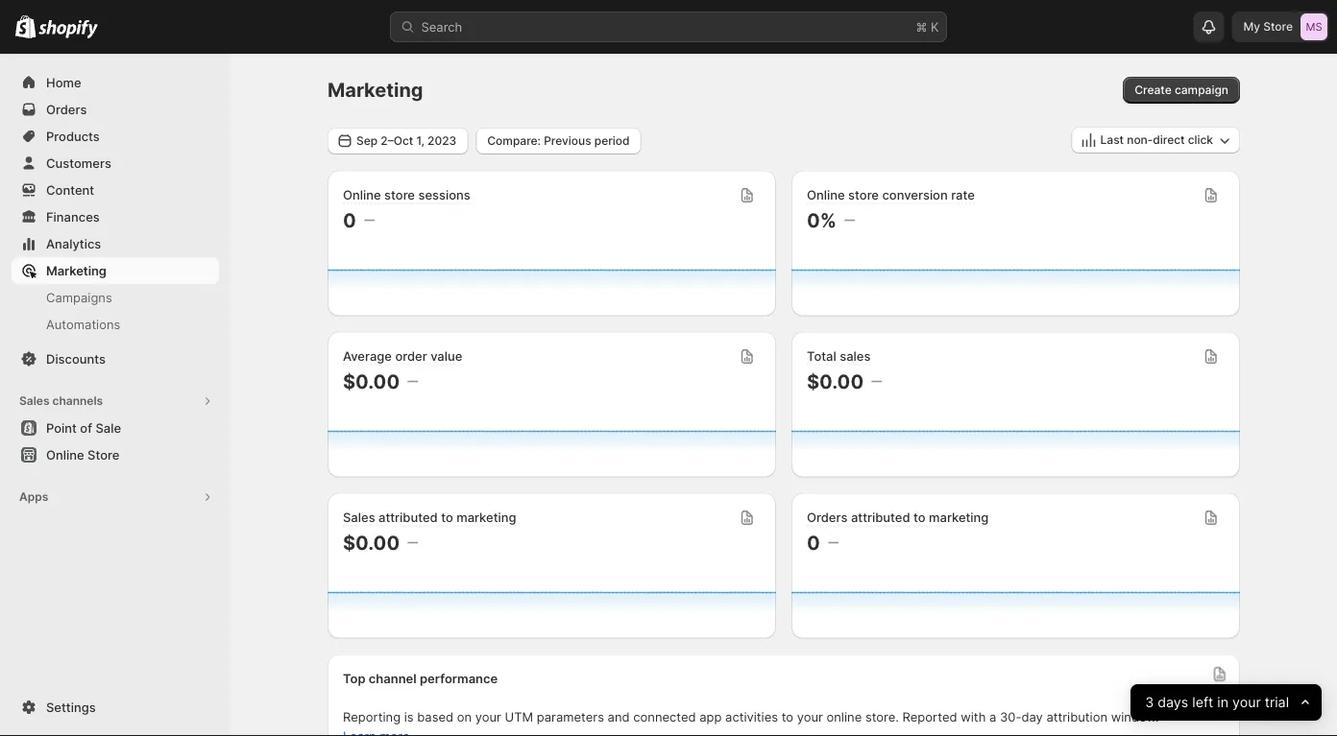 Task type: describe. For each thing, give the bounding box(es) containing it.
sep
[[356, 134, 378, 148]]

0 for online
[[343, 208, 356, 232]]

no change image for sales
[[872, 374, 882, 390]]

rate
[[951, 188, 975, 203]]

attribution
[[1047, 710, 1108, 725]]

sales for sales channels
[[19, 394, 49, 408]]

compare:
[[487, 134, 541, 148]]

sales channels
[[19, 394, 103, 408]]

your for trial
[[1232, 695, 1261, 712]]

no change image for attributed
[[828, 536, 839, 551]]

online store sessions
[[343, 188, 471, 203]]

total
[[807, 349, 837, 364]]

sessions
[[418, 188, 471, 203]]

marketing for 0
[[929, 511, 989, 526]]

attributed for 0
[[851, 511, 910, 526]]

finances
[[46, 209, 100, 224]]

⌘
[[916, 19, 928, 34]]

point of sale link
[[12, 415, 219, 442]]

no change image for store
[[844, 213, 855, 228]]

your for utm
[[475, 710, 501, 725]]

settings
[[46, 700, 96, 715]]

direct
[[1153, 133, 1185, 147]]

1,
[[416, 134, 425, 148]]

search
[[421, 19, 462, 34]]

connected
[[633, 710, 696, 725]]

top channel performance
[[343, 672, 498, 687]]

sep 2–oct 1, 2023
[[356, 134, 457, 148]]

sales channels button
[[12, 388, 219, 415]]

campaign
[[1175, 83, 1229, 97]]

apps button
[[12, 484, 219, 511]]

compare: previous period button
[[476, 128, 641, 154]]

reported
[[903, 710, 957, 725]]

average order value
[[343, 349, 462, 364]]

reporting
[[343, 710, 401, 725]]

1 horizontal spatial to
[[782, 710, 794, 725]]

sales
[[840, 349, 871, 364]]

store for 0
[[384, 188, 415, 203]]

1 horizontal spatial your
[[797, 710, 823, 725]]

non-
[[1127, 133, 1153, 147]]

channel
[[369, 672, 417, 687]]

orders link
[[12, 96, 219, 123]]

⌘ k
[[916, 19, 939, 34]]

store for 0%
[[848, 188, 879, 203]]

campaigns link
[[12, 284, 219, 311]]

apps
[[19, 490, 48, 504]]

performance
[[420, 672, 498, 687]]

3 days left in your trial button
[[1131, 685, 1322, 722]]

create campaign button
[[1123, 77, 1240, 104]]

k
[[931, 19, 939, 34]]

reporting is based on your utm parameters and connected app activities to your online store. reported with a 30-day attribution window.
[[343, 710, 1159, 725]]

trial
[[1265, 695, 1289, 712]]

my store
[[1244, 20, 1293, 34]]

a
[[990, 710, 997, 725]]

home
[[46, 75, 81, 90]]

create
[[1135, 83, 1172, 97]]

online inside online store link
[[46, 448, 84, 463]]

marketing for $0.00
[[457, 511, 516, 526]]

top
[[343, 672, 366, 687]]

automations
[[46, 317, 120, 332]]

and
[[608, 710, 630, 725]]

click
[[1188, 133, 1213, 147]]

analytics
[[46, 236, 101, 251]]

store for my store
[[1264, 20, 1293, 34]]

period
[[595, 134, 630, 148]]

0 horizontal spatial marketing
[[46, 263, 107, 278]]

discounts link
[[12, 346, 219, 373]]

sale
[[95, 421, 121, 436]]

no change image for order
[[408, 374, 418, 390]]

store.
[[866, 710, 899, 725]]

3
[[1145, 695, 1154, 712]]

previous
[[544, 134, 591, 148]]

on
[[457, 710, 472, 725]]

create campaign
[[1135, 83, 1229, 97]]

window.
[[1111, 710, 1159, 725]]

channels
[[52, 394, 103, 408]]



Task type: vqa. For each thing, say whether or not it's contained in the screenshot.


Task type: locate. For each thing, give the bounding box(es) containing it.
0 down online store sessions
[[343, 208, 356, 232]]

2 vertical spatial no change image
[[408, 536, 418, 551]]

marketing
[[457, 511, 516, 526], [929, 511, 989, 526]]

my
[[1244, 20, 1261, 34]]

2023
[[428, 134, 457, 148]]

$0.00 down 'sales attributed to marketing'
[[343, 531, 400, 555]]

last
[[1101, 133, 1124, 147]]

activities
[[725, 710, 778, 725]]

compare: previous period
[[487, 134, 630, 148]]

store right my
[[1264, 20, 1293, 34]]

1 horizontal spatial marketing
[[328, 78, 423, 102]]

attributed for $0.00
[[379, 511, 438, 526]]

0 horizontal spatial your
[[475, 710, 501, 725]]

marketing
[[328, 78, 423, 102], [46, 263, 107, 278]]

sales for sales attributed to marketing
[[343, 511, 375, 526]]

0 vertical spatial sales
[[19, 394, 49, 408]]

store inside button
[[87, 448, 120, 463]]

2–oct
[[381, 134, 413, 148]]

30-
[[1000, 710, 1022, 725]]

0 horizontal spatial orders
[[46, 102, 87, 117]]

online for 0
[[343, 188, 381, 203]]

no change image right '0%'
[[844, 213, 855, 228]]

analytics link
[[12, 231, 219, 257]]

1 vertical spatial no change image
[[872, 374, 882, 390]]

online store button
[[0, 442, 231, 469]]

1 horizontal spatial store
[[848, 188, 879, 203]]

0%
[[807, 208, 837, 232]]

orders
[[46, 102, 87, 117], [807, 511, 848, 526]]

1 horizontal spatial orders
[[807, 511, 848, 526]]

my store image
[[1301, 13, 1328, 40]]

settings link
[[12, 695, 219, 722]]

sales attributed to marketing
[[343, 511, 516, 526]]

point of sale button
[[0, 415, 231, 442]]

0 vertical spatial store
[[1264, 20, 1293, 34]]

your inside dropdown button
[[1232, 695, 1261, 712]]

orders for orders
[[46, 102, 87, 117]]

your right on
[[475, 710, 501, 725]]

2 store from the left
[[848, 188, 879, 203]]

1 horizontal spatial online
[[343, 188, 381, 203]]

left
[[1192, 695, 1213, 712]]

your
[[1232, 695, 1261, 712], [475, 710, 501, 725], [797, 710, 823, 725]]

online store link
[[12, 442, 219, 469]]

0 horizontal spatial sales
[[19, 394, 49, 408]]

point of sale
[[46, 421, 121, 436]]

online
[[827, 710, 862, 725]]

$0.00 down total sales
[[807, 370, 864, 393]]

2 vertical spatial no change image
[[828, 536, 839, 551]]

based
[[417, 710, 454, 725]]

2 horizontal spatial online
[[807, 188, 845, 203]]

0 horizontal spatial online
[[46, 448, 84, 463]]

1 vertical spatial marketing
[[46, 263, 107, 278]]

0 vertical spatial 0
[[343, 208, 356, 232]]

to for 0
[[914, 511, 926, 526]]

1 horizontal spatial 0
[[807, 531, 820, 555]]

utm
[[505, 710, 533, 725]]

no change image down 'sales attributed to marketing'
[[408, 536, 418, 551]]

$0.00 for total
[[807, 370, 864, 393]]

online down point
[[46, 448, 84, 463]]

shopify image
[[15, 15, 36, 38], [39, 20, 98, 39]]

1 marketing from the left
[[457, 511, 516, 526]]

0 vertical spatial no change image
[[364, 213, 374, 228]]

store
[[384, 188, 415, 203], [848, 188, 879, 203]]

1 vertical spatial sales
[[343, 511, 375, 526]]

0 horizontal spatial shopify image
[[15, 15, 36, 38]]

online down sep
[[343, 188, 381, 203]]

marketing up sep
[[328, 78, 423, 102]]

products
[[46, 129, 100, 144]]

1 vertical spatial orders
[[807, 511, 848, 526]]

1 horizontal spatial sales
[[343, 511, 375, 526]]

day
[[1022, 710, 1043, 725]]

store down sale
[[87, 448, 120, 463]]

1 horizontal spatial marketing
[[929, 511, 989, 526]]

2 horizontal spatial to
[[914, 511, 926, 526]]

content
[[46, 183, 94, 197]]

your right the in
[[1232, 695, 1261, 712]]

2 marketing from the left
[[929, 511, 989, 526]]

no change image for store
[[364, 213, 374, 228]]

point
[[46, 421, 77, 436]]

in
[[1217, 695, 1229, 712]]

no change image
[[844, 213, 855, 228], [408, 374, 418, 390], [408, 536, 418, 551]]

1 vertical spatial 0
[[807, 531, 820, 555]]

2 horizontal spatial your
[[1232, 695, 1261, 712]]

0 horizontal spatial store
[[87, 448, 120, 463]]

no change image down order
[[408, 374, 418, 390]]

marketing down analytics
[[46, 263, 107, 278]]

1 store from the left
[[384, 188, 415, 203]]

value
[[431, 349, 462, 364]]

with
[[961, 710, 986, 725]]

0 horizontal spatial 0
[[343, 208, 356, 232]]

2 attributed from the left
[[851, 511, 910, 526]]

finances link
[[12, 204, 219, 231]]

customers
[[46, 156, 111, 171]]

products link
[[12, 123, 219, 150]]

0 horizontal spatial no change image
[[364, 213, 374, 228]]

order
[[395, 349, 427, 364]]

0 horizontal spatial store
[[384, 188, 415, 203]]

2 horizontal spatial no change image
[[872, 374, 882, 390]]

total sales
[[807, 349, 871, 364]]

of
[[80, 421, 92, 436]]

no change image for attributed
[[408, 536, 418, 551]]

average
[[343, 349, 392, 364]]

content link
[[12, 177, 219, 204]]

last non-direct click
[[1101, 133, 1213, 147]]

store left 'conversion'
[[848, 188, 879, 203]]

0 down orders attributed to marketing
[[807, 531, 820, 555]]

sales inside button
[[19, 394, 49, 408]]

1 vertical spatial no change image
[[408, 374, 418, 390]]

0 vertical spatial orders
[[46, 102, 87, 117]]

orders for orders attributed to marketing
[[807, 511, 848, 526]]

store
[[1264, 20, 1293, 34], [87, 448, 120, 463]]

online store
[[46, 448, 120, 463]]

customers link
[[12, 150, 219, 177]]

0 vertical spatial marketing
[[328, 78, 423, 102]]

1 horizontal spatial no change image
[[828, 536, 839, 551]]

no change image
[[364, 213, 374, 228], [872, 374, 882, 390], [828, 536, 839, 551]]

to
[[441, 511, 453, 526], [914, 511, 926, 526], [782, 710, 794, 725]]

0 vertical spatial no change image
[[844, 213, 855, 228]]

automations link
[[12, 311, 219, 338]]

$0.00 for average
[[343, 370, 400, 393]]

1 vertical spatial store
[[87, 448, 120, 463]]

store left sessions
[[384, 188, 415, 203]]

online store conversion rate
[[807, 188, 975, 203]]

1 horizontal spatial shopify image
[[39, 20, 98, 39]]

orders attributed to marketing
[[807, 511, 989, 526]]

days
[[1158, 695, 1189, 712]]

sep 2–oct 1, 2023 button
[[328, 128, 468, 154]]

conversion
[[882, 188, 948, 203]]

app
[[700, 710, 722, 725]]

$0.00
[[343, 370, 400, 393], [807, 370, 864, 393], [343, 531, 400, 555]]

to for $0.00
[[441, 511, 453, 526]]

0 horizontal spatial attributed
[[379, 511, 438, 526]]

parameters
[[537, 710, 604, 725]]

online
[[343, 188, 381, 203], [807, 188, 845, 203], [46, 448, 84, 463]]

1 attributed from the left
[[379, 511, 438, 526]]

attributed
[[379, 511, 438, 526], [851, 511, 910, 526]]

marketing link
[[12, 257, 219, 284]]

1 horizontal spatial store
[[1264, 20, 1293, 34]]

is
[[404, 710, 414, 725]]

home link
[[12, 69, 219, 96]]

store for online store
[[87, 448, 120, 463]]

last non-direct click button
[[1072, 127, 1240, 154]]

0
[[343, 208, 356, 232], [807, 531, 820, 555]]

your left online
[[797, 710, 823, 725]]

online up '0%'
[[807, 188, 845, 203]]

1 horizontal spatial attributed
[[851, 511, 910, 526]]

campaigns
[[46, 290, 112, 305]]

$0.00 down average
[[343, 370, 400, 393]]

0 for orders
[[807, 531, 820, 555]]

$0.00 for sales
[[343, 531, 400, 555]]

3 days left in your trial
[[1145, 695, 1289, 712]]

0 horizontal spatial to
[[441, 511, 453, 526]]

0 horizontal spatial marketing
[[457, 511, 516, 526]]

online for 0%
[[807, 188, 845, 203]]



